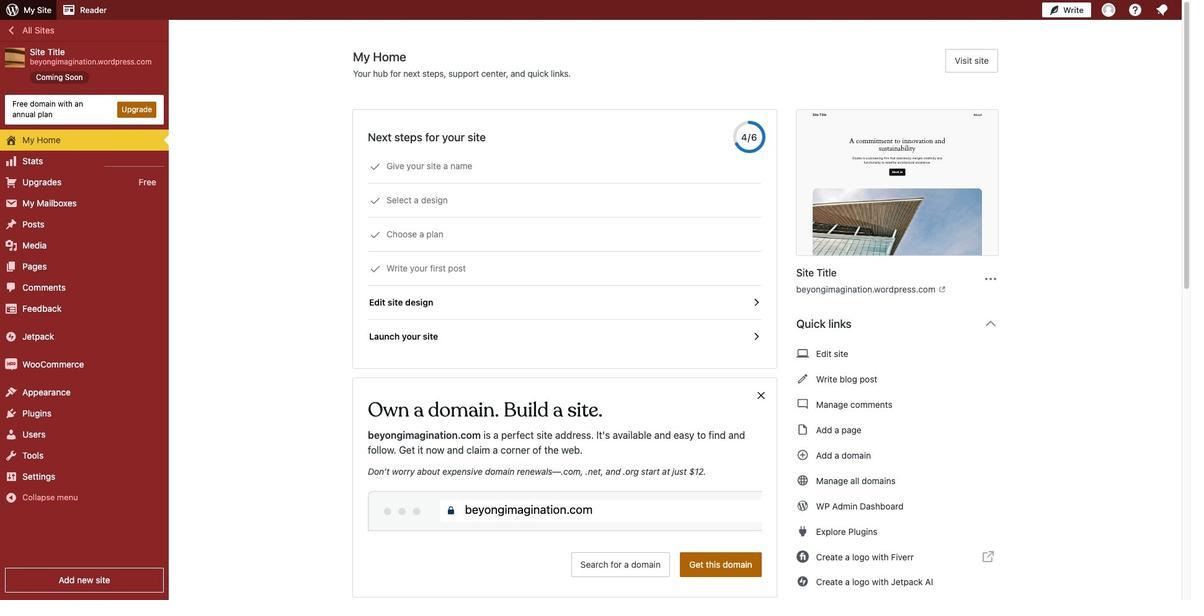 Task type: locate. For each thing, give the bounding box(es) containing it.
2 task complete image from the top
[[370, 264, 381, 275]]

my profile image
[[1103, 3, 1116, 17]]

1 vertical spatial task complete image
[[370, 196, 381, 207]]

0 vertical spatial img image
[[5, 331, 17, 343]]

help image
[[1129, 2, 1144, 17]]

edit image
[[797, 372, 809, 387]]

insert_drive_file image
[[797, 423, 809, 438]]

main content
[[353, 49, 1009, 601]]

1 task complete image from the top
[[370, 230, 381, 241]]

highest hourly views 0 image
[[105, 159, 164, 167]]

1 vertical spatial task complete image
[[370, 264, 381, 275]]

task complete image
[[370, 230, 381, 241], [370, 264, 381, 275]]

progress bar
[[734, 121, 766, 153]]

0 vertical spatial task complete image
[[370, 230, 381, 241]]

0 vertical spatial task complete image
[[370, 161, 381, 173]]

img image
[[5, 331, 17, 343], [5, 359, 17, 371]]

task complete image
[[370, 161, 381, 173], [370, 196, 381, 207]]

2 img image from the top
[[5, 359, 17, 371]]

1 vertical spatial img image
[[5, 359, 17, 371]]

manage your notifications image
[[1155, 2, 1170, 17]]

task enabled image
[[751, 332, 762, 343]]



Task type: describe. For each thing, give the bounding box(es) containing it.
launchpad checklist element
[[368, 150, 762, 354]]

mode_comment image
[[797, 397, 809, 412]]

1 task complete image from the top
[[370, 161, 381, 173]]

more options for site site title image
[[984, 272, 999, 287]]

2 task complete image from the top
[[370, 196, 381, 207]]

laptop image
[[797, 346, 809, 361]]

dismiss domain name promotion image
[[756, 389, 767, 404]]

1 img image from the top
[[5, 331, 17, 343]]

task enabled image
[[751, 297, 762, 309]]



Task type: vqa. For each thing, say whether or not it's contained in the screenshot.
Bob Builder image
no



